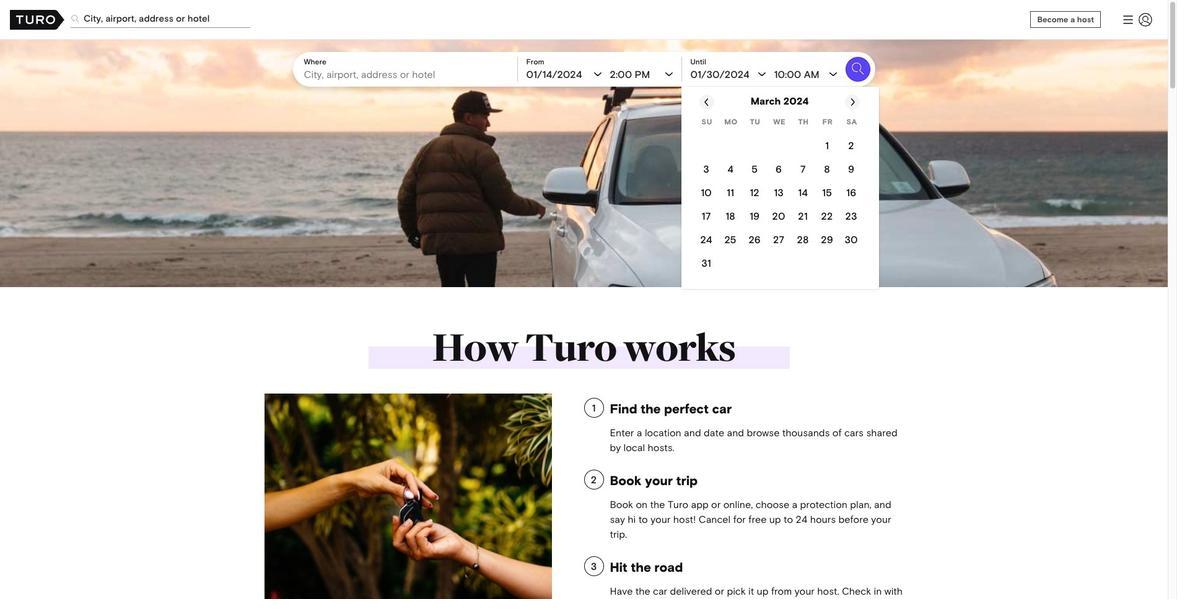 Task type: locate. For each thing, give the bounding box(es) containing it.
calendar application
[[681, 87, 1177, 289]]

City, airport, address or hotel field
[[71, 9, 250, 28], [304, 67, 511, 82]]

1 vertical spatial city, airport, address or hotel field
[[304, 67, 511, 82]]

move backward to switch to the previous month image
[[702, 97, 712, 107]]

0 vertical spatial city, airport, address or hotel field
[[71, 9, 250, 28]]

turo image
[[10, 10, 64, 29]]

None field
[[71, 0, 1023, 37], [304, 67, 511, 82], [71, 0, 1023, 37], [304, 67, 511, 82]]



Task type: describe. For each thing, give the bounding box(es) containing it.
turo host handing keys to guest image
[[264, 394, 552, 600]]

0 horizontal spatial city, airport, address or hotel field
[[71, 9, 250, 28]]

menu element
[[1116, 7, 1158, 32]]

move forward to switch to the next month image
[[848, 97, 858, 107]]

1 horizontal spatial city, airport, address or hotel field
[[304, 67, 511, 82]]



